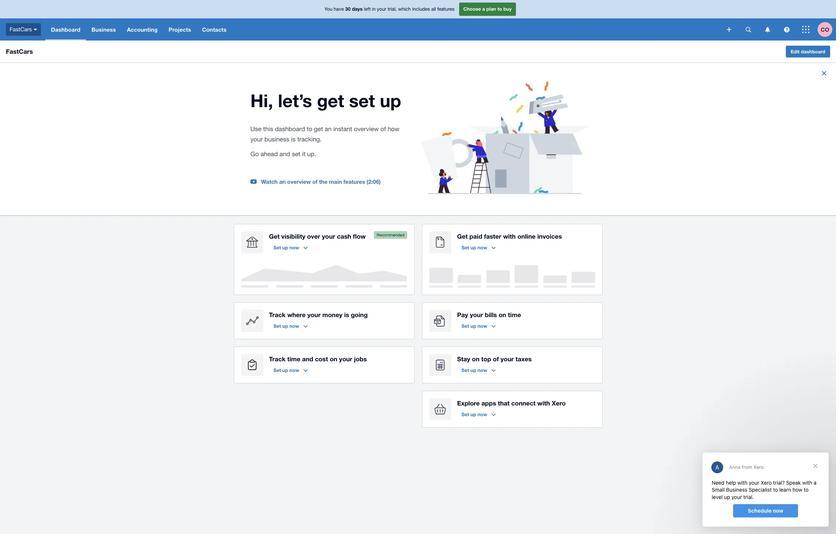 Task type: vqa. For each thing, say whether or not it's contained in the screenshot.
'next 7 days' popup button
no



Task type: locate. For each thing, give the bounding box(es) containing it.
over
[[307, 233, 320, 240]]

banner
[[0, 0, 836, 41]]

is inside use this dashboard to get an instant overview of how your business is tracking.
[[291, 136, 296, 143]]

on left top
[[472, 356, 480, 363]]

recommended icon image
[[374, 232, 407, 239]]

is left going
[[344, 311, 349, 319]]

dashboard link
[[45, 18, 86, 41]]

set up now button down paid
[[457, 242, 500, 254]]

go
[[251, 151, 259, 158]]

plan
[[487, 6, 496, 12]]

set up now button
[[269, 242, 312, 254], [457, 242, 500, 254], [269, 320, 312, 332], [457, 320, 500, 332], [269, 365, 312, 377], [457, 365, 500, 377], [457, 409, 500, 421]]

set down the "pay"
[[462, 323, 469, 329]]

to
[[498, 6, 502, 12], [307, 126, 312, 133]]

your inside you have 30 days left in your trial, which includes all features
[[377, 6, 386, 12]]

2 get from the left
[[457, 233, 468, 240]]

get up "instant"
[[317, 90, 344, 111]]

days
[[352, 6, 363, 12]]

set down stay
[[462, 368, 469, 374]]

now down top
[[478, 368, 487, 374]]

with left "xero"
[[538, 400, 550, 408]]

svg image inside fastcars popup button
[[34, 29, 37, 31]]

set up now button for stay on top of your taxes
[[457, 365, 500, 377]]

time left cost
[[287, 356, 300, 363]]

1 horizontal spatial and
[[302, 356, 313, 363]]

your left taxes
[[501, 356, 514, 363]]

0 vertical spatial features
[[437, 6, 455, 12]]

set up now button down where on the left bottom of the page
[[269, 320, 312, 332]]

overview left the the
[[287, 179, 311, 185]]

track for track where your money is going
[[269, 311, 286, 319]]

you
[[324, 6, 332, 12]]

flow
[[353, 233, 366, 240]]

and for set
[[280, 151, 290, 158]]

track left where on the left bottom of the page
[[269, 311, 286, 319]]

an left "instant"
[[325, 126, 332, 133]]

an inside use this dashboard to get an instant overview of how your business is tracking.
[[325, 126, 332, 133]]

up right projects icon at the bottom of page
[[282, 368, 288, 374]]

2 track from the top
[[269, 356, 286, 363]]

dialog
[[703, 453, 829, 528]]

now down pay your bills on time
[[478, 323, 487, 329]]

1 horizontal spatial time
[[508, 311, 521, 319]]

now for stay on top of your taxes
[[478, 368, 487, 374]]

track time and cost on your jobs
[[269, 356, 367, 363]]

an
[[325, 126, 332, 133], [279, 179, 286, 185]]

of left the how on the left top of the page
[[381, 126, 386, 133]]

0 horizontal spatial overview
[[287, 179, 311, 185]]

set right projects icon at the bottom of page
[[274, 368, 281, 374]]

and for cost
[[302, 356, 313, 363]]

get left paid
[[457, 233, 468, 240]]

up down the explore
[[471, 412, 476, 418]]

tracking.
[[297, 136, 322, 143]]

set up now
[[274, 245, 299, 251], [462, 245, 487, 251], [274, 323, 299, 329], [462, 323, 487, 329], [274, 368, 299, 374], [462, 368, 487, 374], [462, 412, 487, 418]]

set up now button down pay your bills on time
[[457, 320, 500, 332]]

1 vertical spatial with
[[538, 400, 550, 408]]

get
[[317, 90, 344, 111], [314, 126, 323, 133]]

1 horizontal spatial overview
[[354, 126, 379, 133]]

in
[[372, 6, 376, 12]]

set for stay on top of your taxes
[[462, 368, 469, 374]]

instant
[[333, 126, 352, 133]]

set up now button down track time and cost on your jobs
[[269, 365, 312, 377]]

set up now down track time and cost on your jobs
[[274, 368, 299, 374]]

0 horizontal spatial on
[[330, 356, 337, 363]]

dashboard up business
[[275, 126, 305, 133]]

set up now for stay on top of your taxes
[[462, 368, 487, 374]]

left
[[364, 6, 371, 12]]

set left it
[[292, 151, 300, 158]]

get
[[269, 233, 280, 240], [457, 233, 468, 240]]

1 horizontal spatial on
[[472, 356, 480, 363]]

now down track time and cost on your jobs
[[290, 368, 299, 374]]

0 vertical spatial dashboard
[[801, 49, 826, 55]]

with
[[503, 233, 516, 240], [538, 400, 550, 408]]

your down use
[[251, 136, 263, 143]]

features right all
[[437, 6, 455, 12]]

(2:06)
[[367, 179, 381, 185]]

0 horizontal spatial and
[[280, 151, 290, 158]]

1 vertical spatial dashboard
[[275, 126, 305, 133]]

up down visibility
[[282, 245, 288, 251]]

on
[[499, 311, 506, 319], [330, 356, 337, 363], [472, 356, 480, 363]]

up for track time and cost on your jobs
[[282, 368, 288, 374]]

on right bills
[[499, 311, 506, 319]]

1 vertical spatial and
[[302, 356, 313, 363]]

0 vertical spatial set
[[349, 90, 375, 111]]

your inside use this dashboard to get an instant overview of how your business is tracking.
[[251, 136, 263, 143]]

1 vertical spatial of
[[312, 179, 318, 185]]

1 vertical spatial is
[[344, 311, 349, 319]]

up up the how on the left top of the page
[[380, 90, 401, 111]]

1 vertical spatial an
[[279, 179, 286, 185]]

up down stay on top of your taxes
[[471, 368, 476, 374]]

your left jobs
[[339, 356, 352, 363]]

online
[[518, 233, 536, 240]]

fastcars
[[10, 26, 32, 32], [6, 48, 33, 55]]

0 horizontal spatial set
[[292, 151, 300, 158]]

1 vertical spatial to
[[307, 126, 312, 133]]

0 horizontal spatial dashboard
[[275, 126, 305, 133]]

overview right "instant"
[[354, 126, 379, 133]]

now down where on the left bottom of the page
[[290, 323, 299, 329]]

up
[[380, 90, 401, 111], [282, 245, 288, 251], [471, 245, 476, 251], [282, 323, 288, 329], [471, 323, 476, 329], [282, 368, 288, 374], [471, 368, 476, 374], [471, 412, 476, 418]]

hi,
[[251, 90, 273, 111]]

1 vertical spatial time
[[287, 356, 300, 363]]

up down where on the left bottom of the page
[[282, 323, 288, 329]]

set right invoices icon
[[462, 245, 469, 251]]

dashboard right edit
[[801, 49, 826, 55]]

1 horizontal spatial an
[[325, 126, 332, 133]]

cartoon office workers image
[[421, 82, 591, 194]]

of for watch an overview of the main features (2:06)
[[312, 179, 318, 185]]

up down pay your bills on time
[[471, 323, 476, 329]]

track where your money is going
[[269, 311, 368, 319]]

close image
[[819, 68, 830, 79]]

30
[[345, 6, 351, 12]]

set up now down visibility
[[274, 245, 299, 251]]

1 horizontal spatial set
[[349, 90, 375, 111]]

of
[[381, 126, 386, 133], [312, 179, 318, 185], [493, 356, 499, 363]]

set up now down where on the left bottom of the page
[[274, 323, 299, 329]]

0 horizontal spatial is
[[291, 136, 296, 143]]

your
[[377, 6, 386, 12], [251, 136, 263, 143], [322, 233, 335, 240], [307, 311, 321, 319], [470, 311, 483, 319], [339, 356, 352, 363], [501, 356, 514, 363]]

choose
[[464, 6, 481, 12]]

set
[[349, 90, 375, 111], [292, 151, 300, 158]]

on right cost
[[330, 356, 337, 363]]

of inside use this dashboard to get an instant overview of how your business is tracking.
[[381, 126, 386, 133]]

projects button
[[163, 18, 197, 41]]

this
[[263, 126, 273, 133]]

0 vertical spatial fastcars
[[10, 26, 32, 32]]

set for track time and cost on your jobs
[[274, 368, 281, 374]]

set
[[274, 245, 281, 251], [462, 245, 469, 251], [274, 323, 281, 329], [462, 323, 469, 329], [274, 368, 281, 374], [462, 368, 469, 374], [462, 412, 469, 418]]

1 horizontal spatial get
[[457, 233, 468, 240]]

set up now for get paid faster with online invoices
[[462, 245, 487, 251]]

get paid faster with online invoices
[[457, 233, 562, 240]]

projects
[[169, 26, 191, 33]]

to up tracking. at the top of page
[[307, 126, 312, 133]]

choose a plan to buy
[[464, 6, 512, 12]]

0 vertical spatial of
[[381, 126, 386, 133]]

set down the explore
[[462, 412, 469, 418]]

0 horizontal spatial with
[[503, 233, 516, 240]]

track
[[269, 311, 286, 319], [269, 356, 286, 363]]

set for explore apps that connect with xero
[[462, 412, 469, 418]]

features
[[437, 6, 455, 12], [344, 179, 365, 185]]

set up now button for get paid faster with online invoices
[[457, 242, 500, 254]]

set right track money icon
[[274, 323, 281, 329]]

1 horizontal spatial features
[[437, 6, 455, 12]]

0 vertical spatial overview
[[354, 126, 379, 133]]

2 vertical spatial of
[[493, 356, 499, 363]]

get for get paid faster with online invoices
[[457, 233, 468, 240]]

now down paid
[[478, 245, 487, 251]]

now down apps
[[478, 412, 487, 418]]

have
[[334, 6, 344, 12]]

features right main
[[344, 179, 365, 185]]

an right watch
[[279, 179, 286, 185]]

set up now button down the explore
[[457, 409, 500, 421]]

0 horizontal spatial get
[[269, 233, 280, 240]]

with right faster
[[503, 233, 516, 240]]

accounting
[[127, 26, 158, 33]]

to inside banner
[[498, 6, 502, 12]]

0 vertical spatial track
[[269, 311, 286, 319]]

jobs
[[354, 356, 367, 363]]

get up tracking. at the top of page
[[314, 126, 323, 133]]

is left tracking. at the top of page
[[291, 136, 296, 143]]

1 get from the left
[[269, 233, 280, 240]]

and
[[280, 151, 290, 158], [302, 356, 313, 363]]

0 vertical spatial get
[[317, 90, 344, 111]]

1 vertical spatial get
[[314, 126, 323, 133]]

overview
[[354, 126, 379, 133], [287, 179, 311, 185]]

set up now for track time and cost on your jobs
[[274, 368, 299, 374]]

of right top
[[493, 356, 499, 363]]

time right bills
[[508, 311, 521, 319]]

track right projects icon at the bottom of page
[[269, 356, 286, 363]]

1 vertical spatial set
[[292, 151, 300, 158]]

track money icon image
[[241, 310, 263, 332]]

now
[[290, 245, 299, 251], [478, 245, 487, 251], [290, 323, 299, 329], [478, 323, 487, 329], [290, 368, 299, 374], [478, 368, 487, 374], [478, 412, 487, 418]]

set up now button for track time and cost on your jobs
[[269, 365, 312, 377]]

0 horizontal spatial to
[[307, 126, 312, 133]]

set up "instant"
[[349, 90, 375, 111]]

0 horizontal spatial time
[[287, 356, 300, 363]]

your right in
[[377, 6, 386, 12]]

get left visibility
[[269, 233, 280, 240]]

you have 30 days left in your trial, which includes all features
[[324, 6, 455, 12]]

that
[[498, 400, 510, 408]]

set up now down stay
[[462, 368, 487, 374]]

dashboard
[[51, 26, 80, 33]]

1 horizontal spatial dashboard
[[801, 49, 826, 55]]

up for explore apps that connect with xero
[[471, 412, 476, 418]]

banking preview line graph image
[[241, 265, 407, 288]]

up down paid
[[471, 245, 476, 251]]

of left the the
[[312, 179, 318, 185]]

track for track time and cost on your jobs
[[269, 356, 286, 363]]

set up now down the explore
[[462, 412, 487, 418]]

invoices icon image
[[429, 232, 451, 254]]

set for get
[[349, 90, 375, 111]]

0 vertical spatial to
[[498, 6, 502, 12]]

set up now down the "pay"
[[462, 323, 487, 329]]

let's
[[278, 90, 312, 111]]

add-ons icon image
[[429, 399, 451, 421]]

svg image
[[765, 27, 770, 32], [727, 27, 732, 32]]

dashboard
[[801, 49, 826, 55], [275, 126, 305, 133]]

to left buy
[[498, 6, 502, 12]]

set up now button for pay your bills on time
[[457, 320, 500, 332]]

edit dashboard button
[[786, 46, 830, 58]]

1 vertical spatial fastcars
[[6, 48, 33, 55]]

0 vertical spatial and
[[280, 151, 290, 158]]

set up now for track where your money is going
[[274, 323, 299, 329]]

explore apps that connect with xero
[[457, 400, 566, 408]]

set up now down paid
[[462, 245, 487, 251]]

1 horizontal spatial is
[[344, 311, 349, 319]]

taxes icon image
[[429, 354, 451, 377]]

svg image
[[802, 26, 810, 33], [746, 27, 751, 32], [784, 27, 790, 32], [34, 29, 37, 31]]

and right ahead
[[280, 151, 290, 158]]

and left cost
[[302, 356, 313, 363]]

up for track where your money is going
[[282, 323, 288, 329]]

how
[[388, 126, 400, 133]]

2 horizontal spatial of
[[493, 356, 499, 363]]

0 vertical spatial an
[[325, 126, 332, 133]]

1 track from the top
[[269, 311, 286, 319]]

1 horizontal spatial of
[[381, 126, 386, 133]]

1 vertical spatial track
[[269, 356, 286, 363]]

0 vertical spatial is
[[291, 136, 296, 143]]

set up now button down visibility
[[269, 242, 312, 254]]

set for track where your money is going
[[274, 323, 281, 329]]

is
[[291, 136, 296, 143], [344, 311, 349, 319]]

0 horizontal spatial of
[[312, 179, 318, 185]]

0 horizontal spatial features
[[344, 179, 365, 185]]

overview inside use this dashboard to get an instant overview of how your business is tracking.
[[354, 126, 379, 133]]

to inside use this dashboard to get an instant overview of how your business is tracking.
[[307, 126, 312, 133]]

set up now button down top
[[457, 365, 500, 377]]

invoices preview bar graph image
[[429, 265, 595, 288]]

1 horizontal spatial to
[[498, 6, 502, 12]]

now for track where your money is going
[[290, 323, 299, 329]]



Task type: describe. For each thing, give the bounding box(es) containing it.
bills icon image
[[429, 310, 451, 332]]

0 vertical spatial time
[[508, 311, 521, 319]]

it
[[302, 151, 306, 158]]

fastcars button
[[0, 18, 45, 41]]

cash
[[337, 233, 351, 240]]

up for pay your bills on time
[[471, 323, 476, 329]]

now for pay your bills on time
[[478, 323, 487, 329]]

use this dashboard to get an instant overview of how your business is tracking.
[[251, 126, 400, 143]]

features inside you have 30 days left in your trial, which includes all features
[[437, 6, 455, 12]]

connect
[[512, 400, 536, 408]]

visibility
[[281, 233, 305, 240]]

apps
[[482, 400, 496, 408]]

pay
[[457, 311, 468, 319]]

watch an overview of the main features (2:06) button
[[261, 179, 381, 185]]

use
[[251, 126, 262, 133]]

money
[[322, 311, 343, 319]]

which
[[398, 6, 411, 12]]

1 horizontal spatial svg image
[[765, 27, 770, 32]]

get inside use this dashboard to get an instant overview of how your business is tracking.
[[314, 126, 323, 133]]

paid
[[470, 233, 482, 240]]

set up now for pay your bills on time
[[462, 323, 487, 329]]

contacts
[[202, 26, 227, 33]]

get visibility over your cash flow
[[269, 233, 366, 240]]

0 horizontal spatial svg image
[[727, 27, 732, 32]]

contacts button
[[197, 18, 232, 41]]

to for plan
[[498, 6, 502, 12]]

ahead
[[261, 151, 278, 158]]

stay
[[457, 356, 470, 363]]

going
[[351, 311, 368, 319]]

where
[[287, 311, 306, 319]]

of for stay on top of your taxes
[[493, 356, 499, 363]]

set for get paid faster with online invoices
[[462, 245, 469, 251]]

xero
[[552, 400, 566, 408]]

dashboard inside button
[[801, 49, 826, 55]]

includes
[[412, 6, 430, 12]]

go ahead and set it up.
[[251, 151, 316, 158]]

buy
[[504, 6, 512, 12]]

up for get paid faster with online invoices
[[471, 245, 476, 251]]

business button
[[86, 18, 121, 41]]

watch
[[261, 179, 278, 185]]

business
[[265, 136, 289, 143]]

now for track time and cost on your jobs
[[290, 368, 299, 374]]

up for stay on top of your taxes
[[471, 368, 476, 374]]

now down visibility
[[290, 245, 299, 251]]

co button
[[818, 18, 836, 41]]

now for get paid faster with online invoices
[[478, 245, 487, 251]]

your right the "pay"
[[470, 311, 483, 319]]

set for pay your bills on time
[[462, 323, 469, 329]]

stay on top of your taxes
[[457, 356, 532, 363]]

fastcars inside popup button
[[10, 26, 32, 32]]

edit dashboard
[[791, 49, 826, 55]]

business
[[91, 26, 116, 33]]

a
[[482, 6, 485, 12]]

0 vertical spatial with
[[503, 233, 516, 240]]

set for and
[[292, 151, 300, 158]]

banking icon image
[[241, 232, 263, 254]]

2 horizontal spatial on
[[499, 311, 506, 319]]

1 horizontal spatial with
[[538, 400, 550, 408]]

now for explore apps that connect with xero
[[478, 412, 487, 418]]

set up now button for explore apps that connect with xero
[[457, 409, 500, 421]]

1 vertical spatial overview
[[287, 179, 311, 185]]

up.
[[307, 151, 316, 158]]

hi, let's get set up
[[251, 90, 401, 111]]

0 horizontal spatial an
[[279, 179, 286, 185]]

top
[[481, 356, 491, 363]]

edit
[[791, 49, 800, 55]]

set right banking icon
[[274, 245, 281, 251]]

pay your bills on time
[[457, 311, 521, 319]]

trial,
[[388, 6, 397, 12]]

banner containing co
[[0, 0, 836, 41]]

your right where on the left bottom of the page
[[307, 311, 321, 319]]

watch an overview of the main features (2:06)
[[261, 179, 381, 185]]

to for dashboard
[[307, 126, 312, 133]]

faster
[[484, 233, 502, 240]]

explore
[[457, 400, 480, 408]]

taxes
[[516, 356, 532, 363]]

invoices
[[538, 233, 562, 240]]

the
[[319, 179, 328, 185]]

accounting button
[[121, 18, 163, 41]]

set up now button for track where your money is going
[[269, 320, 312, 332]]

set up now for explore apps that connect with xero
[[462, 412, 487, 418]]

all
[[431, 6, 436, 12]]

cost
[[315, 356, 328, 363]]

main
[[329, 179, 342, 185]]

projects icon image
[[241, 354, 263, 377]]

dashboard inside use this dashboard to get an instant overview of how your business is tracking.
[[275, 126, 305, 133]]

bills
[[485, 311, 497, 319]]

get for get visibility over your cash flow
[[269, 233, 280, 240]]

your right over
[[322, 233, 335, 240]]

1 vertical spatial features
[[344, 179, 365, 185]]

co
[[821, 26, 830, 33]]



